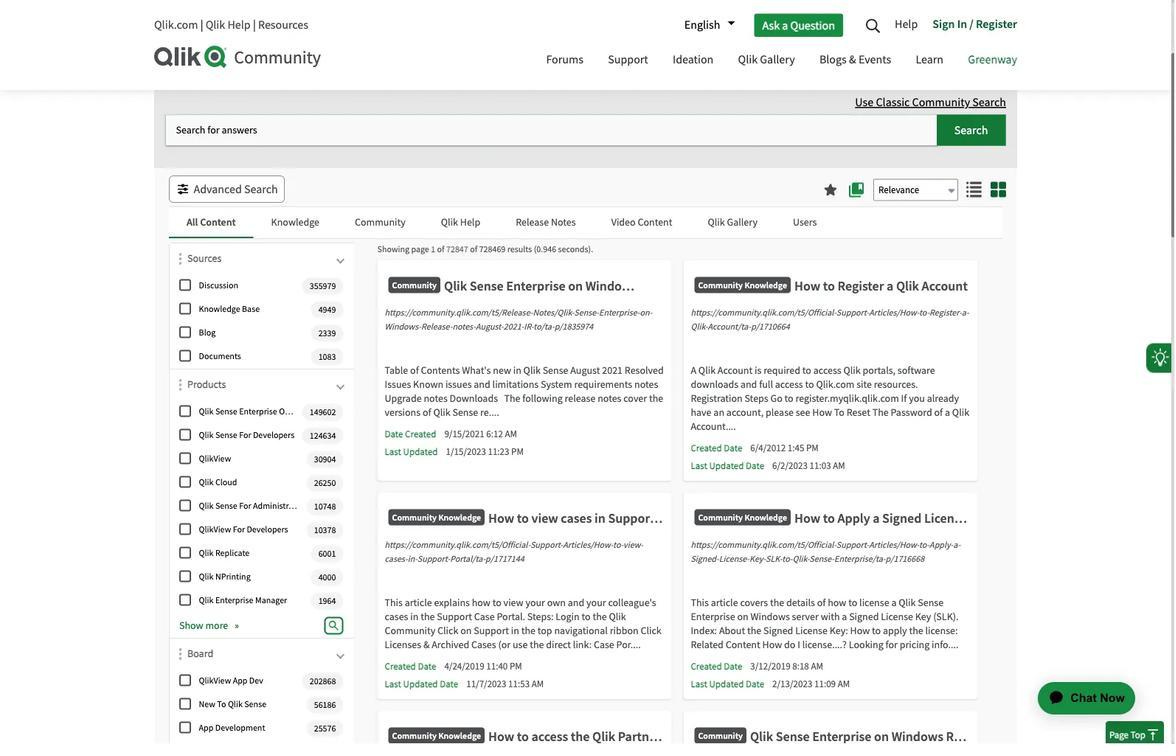Task type: describe. For each thing, give the bounding box(es) containing it.
all
[[187, 215, 198, 229]]

to right required
[[803, 364, 812, 377]]

use
[[513, 639, 528, 652]]

how up looking
[[850, 625, 870, 638]]

last for a qlik account is required to access qlik portals, software downloads and full access to qlik.com site resources. registration steps go to register.myqlik.qlik.com if you already have an account, please see how to reset the password of a qlik account....
[[691, 460, 707, 472]]

1 your from the left
[[526, 597, 545, 610]]

resources link
[[258, 17, 308, 32]]

more
[[205, 619, 228, 632]]

3/12/2019
[[751, 660, 791, 672]]

archived
[[432, 639, 469, 652]]

https://community.qlik.com/t5/release-
[[385, 307, 533, 318]]

the up use
[[521, 625, 536, 638]]

1964
[[318, 595, 336, 607]]

steps:
[[527, 611, 554, 624]]

contents
[[421, 364, 460, 377]]

cover
[[624, 392, 647, 405]]

and inside this article explains how to view your own and your colleague's cases in the support case portal. steps: login to the qlik community click on support in the top navigational ribbon click licenses & archived cases (or use the direct link: case por....
[[568, 597, 585, 610]]

on inside this article covers the details of how to license a qlik sense enterprise on windows server with a signed license key (slk). index: about the signed license key: how to apply the license: related content how do i license....? looking for pricing info....
[[737, 611, 749, 624]]

knowledge down 11/7/2023 at the left of the page
[[439, 730, 481, 741]]

to- right key- at the right bottom of page
[[782, 553, 793, 565]]

a right ask
[[782, 18, 788, 33]]

required
[[764, 364, 801, 377]]

the down explains
[[421, 611, 435, 624]]

advanced search button
[[169, 176, 285, 203]]

1 click from the left
[[438, 625, 458, 638]]

the up pricing
[[909, 625, 923, 638]]

license:
[[926, 625, 958, 638]]

licenses
[[385, 639, 421, 652]]

https://community.qlik.com/t5/official-support-articles/how-to-view- cases-in-support-portal/ta-p/1717144
[[385, 539, 643, 565]]

notes
[[551, 215, 576, 229]]

account inside a qlik account is required to access qlik portals, software downloads and full access to qlik.com site resources. registration steps go to register.myqlik.qlik.com if you already have an account, please see how to reset the password of a qlik account....
[[718, 364, 753, 377]]

results
[[507, 244, 532, 255]]

cases-
[[385, 553, 408, 565]]

qlik help link
[[206, 17, 251, 32]]

10378
[[314, 525, 336, 536]]

downloads
[[691, 378, 739, 391]]

.
[[591, 244, 593, 255]]

qlik gallery link
[[727, 39, 806, 83]]

blogs
[[820, 52, 847, 67]]

date down 3/12/2019
[[746, 678, 764, 691]]

table of contents       what's new in qlik sense august 2021    resolved issues    known issues and limitations    system requirements notes upgrade notes    downloads          the following release notes cover the versions of qlik sense re....
[[385, 364, 664, 419]]

the right covers
[[770, 597, 784, 610]]

support up view-
[[608, 510, 655, 526]]

to/ta-
[[534, 321, 555, 332]]

of right versions
[[423, 406, 431, 419]]

community inside this article explains how to view your own and your colleague's cases in the support case portal. steps: login to the qlik community click on support in the top navigational ribbon click licenses & archived cases (or use the direct link: case por....
[[385, 625, 435, 638]]

sense down the 'downloads'
[[453, 406, 478, 419]]

re....
[[480, 406, 499, 419]]

knowledge up slk-
[[745, 511, 787, 523]]

1 vertical spatial register
[[838, 277, 884, 294]]

6/4/2012 1:45 pm
[[751, 442, 819, 454]]

article for enterprise
[[711, 597, 738, 610]]

qlik sense for administrators 10748
[[199, 500, 336, 512]]

1 horizontal spatial app
[[233, 675, 248, 687]]

created date down related at the bottom of the page
[[691, 661, 742, 673]]

https://community.qlik.com/t5/official- for how to register a qlik account
[[691, 307, 837, 318]]

covers
[[740, 597, 768, 610]]

support down explains
[[437, 611, 472, 624]]

release
[[565, 392, 596, 405]]

am right 6:12
[[505, 428, 517, 440]]

a qlik account is required to access qlik portals, software downloads and full access to qlik.com site resources. registration steps go to register.myqlik.qlik.com if you already have an account, please see how to reset the password of a qlik account....
[[691, 364, 970, 433]]

you
[[909, 392, 925, 405]]

to up looking
[[872, 625, 881, 638]]

created for a qlik account is required to access qlik portals, software downloads and full access to qlik.com site resources. registration steps go to register.myqlik.qlik.com if you already have an account, please see how to reset the password of a qlik account....
[[691, 442, 722, 454]]

a right license
[[892, 597, 897, 610]]

blog
[[199, 327, 216, 338]]

p/1835974
[[555, 321, 593, 332]]

11:53
[[508, 678, 530, 690]]

community knowledge how to register a qlik account
[[698, 277, 968, 294]]

for down qlik sense enterprise on windows
[[239, 430, 251, 441]]

users
[[793, 215, 817, 229]]

the right about
[[747, 625, 762, 638]]

2 | from the left
[[253, 17, 256, 32]]

to up the https://community.qlik.com/t5/official-support-articles/how-to-view- cases-in-support-portal/ta-p/1717144
[[517, 510, 529, 526]]

124634
[[310, 430, 336, 442]]

release-
[[421, 321, 453, 332]]

account/ta-
[[708, 321, 751, 332]]

discussion
[[199, 280, 238, 291]]

0 vertical spatial developers
[[253, 430, 295, 441]]

for up replicate
[[233, 524, 245, 535]]

to- for your
[[613, 539, 624, 551]]

1/15/2023
[[446, 446, 486, 458]]

windows inside this article covers the details of how to license a qlik sense enterprise on windows server with a signed license key (slk). index: about the signed license key: how to apply the license: related content how do i license....? looking for pricing info....
[[751, 611, 790, 624]]

and inside 'table of contents       what's new in qlik sense august 2021    resolved issues    known issues and limitations    system requirements notes upgrade notes    downloads          the following release notes cover the versions of qlik sense re....'
[[474, 378, 490, 391]]

1 horizontal spatial access
[[814, 364, 842, 377]]

(slk).
[[933, 611, 959, 624]]

0 horizontal spatial license
[[795, 625, 828, 638]]

showing
[[377, 244, 410, 255]]

qlik.com link
[[154, 17, 198, 32]]

created for this article covers the details of how to license a qlik sense enterprise on windows server with a signed license key (slk). index: about the signed license key: how to apply the license: related content how do i license....? looking for pricing info....
[[691, 661, 722, 673]]

do
[[784, 639, 796, 652]]

created up last updated
[[405, 428, 436, 440]]

p/1710664
[[751, 321, 790, 332]]

pm right the "11:23"
[[511, 446, 524, 458]]

community inside button
[[355, 215, 406, 229]]

search inside button
[[244, 181, 278, 197]]

1 vertical spatial enterprise
[[215, 595, 253, 606]]

colleague's
[[608, 597, 656, 610]]

downloads
[[450, 392, 498, 405]]

date down 6/4/2012 on the right bottom of page
[[746, 460, 764, 472]]

content inside this article covers the details of how to license a qlik sense enterprise on windows server with a signed license key (slk). index: about the signed license key: how to apply the license: related content how do i license....? looking for pricing info....
[[726, 639, 760, 652]]

0 vertical spatial qlik gallery
[[738, 52, 795, 67]]

1 vertical spatial gallery
[[727, 215, 758, 229]]

help link
[[895, 11, 925, 39]]

portal
[[658, 510, 692, 526]]

of inside a qlik account is required to access qlik portals, software downloads and full access to qlik.com site resources. registration steps go to register.myqlik.qlik.com if you already have an account, please see how to reset the password of a qlik account....
[[934, 406, 943, 419]]

https://community.qlik.com/t5/official-support-articles/how-to-apply-a- signed-license-key-slk-to-qlik-sense-enterprise/ta-p/1716668
[[691, 539, 961, 565]]

»
[[235, 619, 239, 632]]

& inside blogs & events 'dropdown button'
[[849, 52, 856, 67]]

content for all content
[[200, 215, 236, 229]]

resources
[[258, 17, 308, 32]]

1 horizontal spatial notes
[[598, 392, 622, 405]]

date down versions
[[385, 428, 403, 440]]

qlik community link
[[154, 23, 234, 38]]

of right 72847
[[470, 244, 477, 255]]

support inside dropdown button
[[608, 52, 648, 67]]

articles/how- inside https://community.qlik.com/t5/official-support-articles/how-to-apply-a- signed-license-key-slk-to-qlik-sense-enterprise/ta-p/1716668
[[869, 539, 919, 551]]

about
[[719, 625, 745, 638]]

9/15/2021
[[444, 428, 484, 440]]

how up the https://community.qlik.com/t5/official-support-articles/how-to-view- cases-in-support-portal/ta-p/1717144
[[488, 510, 514, 526]]

cloud
[[215, 477, 237, 488]]

the down top
[[530, 639, 544, 652]]

6001
[[318, 548, 336, 560]]

4000
[[318, 572, 336, 583]]

products
[[187, 378, 226, 391]]

enterprise inside this article covers the details of how to license a qlik sense enterprise on windows server with a signed license key (slk). index: about the signed license key: how to apply the license: related content how do i license....? looking for pricing info....
[[691, 611, 735, 624]]

and inside a qlik account is required to access qlik portals, software downloads and full access to qlik.com site resources. registration steps go to register.myqlik.qlik.com if you already have an account, please see how to reset the password of a qlik account....
[[741, 378, 757, 391]]

1 horizontal spatial register
[[976, 16, 1017, 31]]

sort filter image for board
[[179, 648, 182, 660]]

blogs & events
[[820, 52, 891, 67]]

how inside this article covers the details of how to license a qlik sense enterprise on windows server with a signed license key (slk). index: about the signed license key: how to apply the license: related content how do i license....? looking for pricing info....
[[828, 597, 847, 610]]

the inside a qlik account is required to access qlik portals, software downloads and full access to qlik.com site resources. registration steps go to register.myqlik.qlik.com if you already have an account, please see how to reset the password of a qlik account....
[[873, 406, 889, 419]]

video content button
[[594, 207, 690, 237]]

all content button
[[169, 207, 254, 238]]

to up the see
[[805, 378, 814, 391]]

0 horizontal spatial community knowledge
[[392, 730, 481, 741]]

support- right cases-
[[417, 553, 450, 565]]

date down archived
[[418, 661, 436, 673]]

license-
[[719, 553, 750, 565]]

2 horizontal spatial help
[[895, 16, 918, 31]]

articles/how- for a
[[869, 307, 919, 318]]

ir-
[[524, 321, 534, 332]]

a right with
[[842, 611, 847, 624]]

last for this article covers the details of how to license a qlik sense enterprise on windows server with a signed license key (slk). index: about the signed license key: how to apply the license: related content how do i license....? looking for pricing info....
[[691, 678, 707, 691]]

created date for how to register a qlik account
[[691, 442, 742, 454]]

0 horizontal spatial qlik.com
[[154, 17, 198, 32]]

30904
[[314, 454, 336, 465]]

sense down "dev"
[[244, 699, 266, 710]]

a inside a qlik account is required to access qlik portals, software downloads and full access to qlik.com site resources. registration steps go to register.myqlik.qlik.com if you already have an account, please see how to reset the password of a qlik account....
[[945, 406, 950, 419]]

4949
[[318, 304, 336, 315]]

page top button
[[1106, 722, 1164, 744]]

https://community.qlik.com/t5/official- for how to view cases in support portal
[[385, 539, 530, 551]]

1
[[431, 244, 435, 255]]

of right 1
[[437, 244, 445, 255]]

direct
[[546, 639, 571, 652]]

1 horizontal spatial cases
[[561, 510, 592, 526]]

0 horizontal spatial case
[[474, 611, 495, 624]]

of right table
[[410, 364, 419, 377]]

release
[[516, 215, 549, 229]]

on inside this article explains how to view your own and your colleague's cases in the support case portal. steps: login to the qlik community click on support in the top navigational ribbon click licenses & archived cases (or use the direct link: case por....
[[460, 625, 472, 638]]

to left license
[[849, 597, 858, 610]]

por....
[[616, 639, 641, 652]]

date down about
[[724, 661, 742, 673]]

am for downloads
[[833, 460, 845, 472]]

sort filter image for sources
[[179, 253, 182, 265]]

is
[[755, 364, 762, 377]]

last updated date for how to register a qlik account
[[691, 460, 764, 472]]

in-
[[408, 553, 417, 565]]

qlik inside qlik sense for administrators 10748
[[199, 500, 214, 512]]

forums button
[[535, 39, 595, 83]]

to- for software
[[919, 307, 930, 318]]

to up https://community.qlik.com/t5/official-support-articles/how-to-register-a- qlik-account/ta-p/1710664
[[823, 277, 835, 294]]

last updated date down related at the bottom of the page
[[691, 678, 764, 691]]

issues
[[385, 378, 411, 391]]

1:45
[[788, 442, 804, 454]]

date down '4/24/2019'
[[440, 678, 458, 691]]

updated for this article covers the details of how to license a qlik sense enterprise on windows server with a signed license key (slk). index: about the signed license key: how to apply the license: related content how do i license....? looking for pricing info....
[[709, 678, 744, 691]]

register.myqlik.qlik.com
[[796, 392, 899, 405]]

of inside this article covers the details of how to license a qlik sense enterprise on windows server with a signed license key (slk). index: about the signed license key: how to apply the license: related content how do i license....? looking for pricing info....
[[817, 597, 826, 610]]

site
[[857, 378, 872, 391]]

0 vertical spatial enterprise
[[239, 406, 277, 417]]

the inside 'table of contents       what's new in qlik sense august 2021    resolved issues    known issues and limitations    system requirements notes upgrade notes    downloads          the following release notes cover the versions of qlik sense re....'
[[649, 392, 663, 405]]

last for this article explains how to view your own and your colleague's cases in the support case portal. steps: login to the qlik community click on support in the top navigational ribbon click licenses & archived cases (or use the direct link: case por....
[[385, 678, 401, 691]]

0 horizontal spatial help
[[228, 17, 251, 32]]

(or
[[498, 639, 511, 652]]

license....?
[[802, 639, 847, 652]]

forums
[[546, 52, 584, 67]]

https://community.qlik.com/t5/official- inside https://community.qlik.com/t5/official-support-articles/how-to-apply-a- signed-license-key-slk-to-qlik-sense-enterprise/ta-p/1716668
[[691, 539, 837, 551]]

this for this article explains how to view your own and your colleague's cases in the support case portal. steps: login to the qlik community click on support in the top navigational ribbon click licenses & archived cases (or use the direct link: case por....
[[385, 597, 403, 610]]

sense down qlik sense enterprise on windows
[[215, 430, 237, 441]]

have
[[691, 406, 712, 419]]

community inside community knowledge how to register a qlik account
[[698, 279, 743, 291]]

1 vertical spatial access
[[775, 378, 803, 391]]

56186
[[314, 699, 336, 711]]

help inside button
[[460, 215, 480, 229]]

0 vertical spatial gallery
[[760, 52, 795, 67]]

qlik inside qlik help button
[[441, 215, 458, 229]]



Task type: vqa. For each thing, say whether or not it's contained in the screenshot.
, according to a McKinsey Report.
no



Task type: locate. For each thing, give the bounding box(es) containing it.
application
[[1011, 665, 1153, 733]]

created date down licenses
[[385, 661, 436, 673]]

support- inside https://community.qlik.com/t5/official-support-articles/how-to-apply-a- signed-license-key-slk-to-qlik-sense-enterprise/ta-p/1716668
[[837, 539, 869, 551]]

0 vertical spatial windows
[[292, 406, 325, 417]]

apply
[[883, 625, 907, 638]]

0 vertical spatial the
[[504, 392, 521, 405]]

2339
[[318, 328, 336, 339]]

ask
[[762, 18, 780, 33]]

11:40
[[486, 660, 508, 672]]

updated for this article explains how to view your own and your colleague's cases in the support case portal. steps: login to the qlik community click on support in the top navigational ribbon click licenses & archived cases (or use the direct link: case por....
[[403, 678, 438, 691]]

1 vertical spatial license
[[795, 625, 828, 638]]

your up navigational
[[587, 597, 606, 610]]

am for qlik
[[838, 678, 850, 690]]

0 vertical spatial app
[[233, 675, 248, 687]]

account
[[922, 277, 968, 294], [718, 364, 753, 377]]

1 horizontal spatial on
[[460, 625, 472, 638]]

created date down "account...."
[[691, 442, 742, 454]]

1 horizontal spatial view
[[532, 510, 558, 526]]

greenway link
[[957, 39, 1028, 83]]

a- for a qlik account is required to access qlik portals, software downloads and full access to qlik.com site resources. registration steps go to register.myqlik.qlik.com if you already have an account, please see how to reset the password of a qlik account....
[[962, 307, 969, 318]]

this up licenses
[[385, 597, 403, 610]]

0 vertical spatial sort filter image
[[179, 253, 182, 265]]

size image
[[991, 182, 1006, 197]]

1 horizontal spatial |
[[253, 17, 256, 32]]

signed-
[[691, 553, 719, 565]]

knowledge inside community knowledge how to register a qlik account
[[745, 279, 787, 291]]

& inside this article explains how to view your own and your colleague's cases in the support case portal. steps: login to the qlik community click on support in the top navigational ribbon click licenses & archived cases (or use the direct link: case por....
[[423, 639, 430, 652]]

0 horizontal spatial your
[[526, 597, 545, 610]]

ideation button
[[662, 39, 725, 83]]

august-
[[476, 321, 504, 332]]

case right link:
[[594, 639, 614, 652]]

sort filter image left "products"
[[179, 379, 182, 391]]

1 vertical spatial community knowledge
[[392, 730, 481, 741]]

this article explains how to view your own and your colleague's cases in the support case portal. steps: login to the qlik community click on support in the top navigational ribbon click licenses & archived cases (or use the direct link: case por....
[[385, 597, 662, 652]]

register up https://community.qlik.com/t5/official-support-articles/how-to-register-a- qlik-account/ta-p/1710664
[[838, 277, 884, 294]]

0 horizontal spatial register
[[838, 277, 884, 294]]

qlik sense for developers
[[199, 430, 295, 441]]

on-
[[640, 307, 652, 318]]

qlik inside this article explains how to view your own and your colleague's cases in the support case portal. steps: login to the qlik community click on support in the top navigational ribbon click licenses & archived cases (or use the direct link: case por....
[[609, 611, 626, 624]]

last down date created
[[385, 446, 401, 458]]

a- inside https://community.qlik.com/t5/official-support-articles/how-to-apply-a- signed-license-key-slk-to-qlik-sense-enterprise/ta-p/1716668
[[953, 539, 961, 551]]

updated down date created
[[403, 446, 438, 458]]

last updated
[[385, 446, 438, 458]]

view inside this article explains how to view your own and your colleague's cases in the support case portal. steps: login to the qlik community click on support in the top navigational ribbon click licenses & archived cases (or use the direct link: case por....
[[504, 597, 524, 610]]

qlik gallery
[[738, 52, 795, 67], [708, 215, 758, 229]]

qlikview app dev
[[199, 675, 263, 687]]

development
[[215, 722, 265, 734]]

355979
[[310, 280, 336, 292]]

last updated date down "account...."
[[691, 460, 764, 472]]

updated for a qlik account is required to access qlik portals, software downloads and full access to qlik.com site resources. registration steps go to register.myqlik.qlik.com if you already have an account, please see how to reset the password of a qlik account....
[[709, 460, 744, 472]]

0 vertical spatial on
[[279, 406, 290, 417]]

knowledge
[[271, 215, 319, 229], [745, 279, 787, 291], [199, 303, 240, 315], [439, 511, 481, 523], [745, 511, 787, 523], [439, 730, 481, 741]]

26250
[[314, 477, 336, 489]]

1 vertical spatial developers
[[247, 524, 288, 535]]

sort filter image
[[179, 253, 182, 265], [179, 379, 182, 391], [179, 648, 182, 660]]

menu bar containing forums
[[535, 39, 1028, 83]]

1 horizontal spatial signed
[[849, 611, 879, 624]]

how inside a qlik account is required to access qlik portals, software downloads and full access to qlik.com site resources. registration steps go to register.myqlik.qlik.com if you already have an account, please see how to reset the password of a qlik account....
[[813, 406, 832, 419]]

2 click from the left
[[641, 625, 662, 638]]

gallery down ask
[[760, 52, 795, 67]]

2 qlikview from the top
[[199, 524, 231, 535]]

pm for view
[[510, 660, 522, 672]]

sense down cloud on the left
[[215, 500, 237, 512]]

1 horizontal spatial windows
[[751, 611, 790, 624]]

0 horizontal spatial article
[[405, 597, 432, 610]]

app development
[[199, 722, 265, 734]]

for
[[239, 430, 251, 441], [239, 500, 251, 512], [233, 524, 245, 535], [886, 639, 898, 652]]

qlikview
[[199, 453, 231, 465], [199, 524, 231, 535], [199, 675, 231, 687]]

1 vertical spatial sort filter image
[[179, 379, 182, 391]]

knowledge down discussion
[[199, 303, 240, 315]]

2 how from the left
[[828, 597, 847, 610]]

0 vertical spatial register
[[976, 16, 1017, 31]]

password
[[891, 406, 932, 419]]

community link
[[154, 46, 520, 69]]

notes/qlik-
[[533, 307, 574, 318]]

article up about
[[711, 597, 738, 610]]

for up qlikview for developers
[[239, 500, 251, 512]]

1 vertical spatial qlik.com
[[816, 378, 855, 391]]

1 horizontal spatial sense-
[[810, 553, 835, 565]]

0 vertical spatial &
[[849, 52, 856, 67]]

0 horizontal spatial notes
[[424, 392, 448, 405]]

menu bar
[[535, 39, 1028, 83]]

1 vertical spatial cases
[[385, 611, 408, 624]]

list
[[154, 11, 977, 50]]

am for colleague's
[[532, 678, 544, 690]]

qlik community
[[154, 23, 234, 38]]

base
[[242, 303, 260, 315]]

enterprise down products 'button' on the bottom of the page
[[239, 406, 277, 417]]

2 your from the left
[[587, 597, 606, 610]]

1 | from the left
[[200, 17, 203, 32]]

0 horizontal spatial account
[[718, 364, 753, 377]]

4/24/2019
[[444, 660, 484, 672]]

to up navigational
[[582, 611, 591, 624]]

license
[[881, 611, 913, 624], [795, 625, 828, 638]]

to- for a
[[919, 539, 930, 551]]

3/12/2019 8:18 am
[[751, 660, 823, 672]]

0 vertical spatial cases
[[561, 510, 592, 526]]

1 vertical spatial qlikview
[[199, 524, 231, 535]]

support right forums
[[608, 52, 648, 67]]

0 vertical spatial qlik-
[[691, 321, 708, 332]]

requirements
[[574, 378, 632, 391]]

https://community.qlik.com/t5/official- inside the https://community.qlik.com/t5/official-support-articles/how-to-view- cases-in-support-portal/ta-p/1717144
[[385, 539, 530, 551]]

license
[[860, 597, 889, 610]]

created for this article explains how to view your own and your colleague's cases in the support case portal. steps: login to the qlik community click on support in the top navigational ribbon click licenses & archived cases (or use the direct link: case por....
[[385, 661, 416, 673]]

2 horizontal spatial notes
[[635, 378, 658, 391]]

this for this article covers the details of how to license a qlik sense enterprise on windows server with a signed license key (slk). index: about the signed license key: how to apply the license: related content how do i license....? looking for pricing info....
[[691, 597, 709, 610]]

qlik inside qlik gallery link
[[738, 52, 758, 67]]

gallery
[[760, 52, 795, 67], [727, 215, 758, 229]]

qlik- inside https://community.qlik.com/t5/official-support-articles/how-to-apply-a- signed-license-key-slk-to-qlik-sense-enterprise/ta-p/1716668
[[793, 553, 810, 565]]

updated for table of contents       what's new in qlik sense august 2021    resolved issues    known issues and limitations    system requirements notes upgrade notes    downloads          the following release notes cover the versions of qlik sense re....
[[403, 446, 438, 458]]

board button
[[187, 646, 347, 668]]

page
[[1110, 729, 1129, 741]]

sense inside qlik sense for administrators 10748
[[215, 500, 237, 512]]

sense inside this article covers the details of how to license a qlik sense enterprise on windows server with a signed license key (slk). index: about the signed license key: how to apply the license: related content how do i license....? looking for pricing info....
[[918, 597, 944, 610]]

created down "account...."
[[691, 442, 722, 454]]

qlikview up "new" at the bottom of the page
[[199, 675, 231, 687]]

1 sort filter image from the top
[[179, 253, 182, 265]]

how right explains
[[472, 597, 491, 610]]

and up steps at the right bottom of page
[[741, 378, 757, 391]]

articles/how- down how to view cases in support portal link
[[563, 539, 613, 551]]

support- for to
[[837, 539, 869, 551]]

last updated date
[[691, 460, 764, 472], [385, 678, 458, 691], [691, 678, 764, 691]]

1 horizontal spatial article
[[711, 597, 738, 610]]

qlikview for qlikview app dev
[[199, 675, 231, 687]]

2/13/2023
[[773, 678, 813, 690]]

0 horizontal spatial &
[[423, 639, 430, 652]]

to up portal.
[[493, 597, 502, 610]]

(0.946
[[534, 244, 556, 255]]

content down about
[[726, 639, 760, 652]]

qlikview for qlikview
[[199, 453, 231, 465]]

sort filter image left 'board'
[[179, 648, 182, 660]]

0 horizontal spatial |
[[200, 17, 203, 32]]

1 horizontal spatial gallery
[[760, 52, 795, 67]]

article for in
[[405, 597, 432, 610]]

1 horizontal spatial the
[[873, 406, 889, 419]]

how left to
[[813, 406, 832, 419]]

to- down 'how to register a qlik account' link
[[919, 307, 930, 318]]

1 horizontal spatial license
[[881, 611, 913, 624]]

1 vertical spatial the
[[873, 406, 889, 419]]

a up https://community.qlik.com/t5/official-support-articles/how-to-register-a- qlik-account/ta-p/1710664
[[887, 277, 894, 294]]

qlik image
[[154, 46, 228, 68]]

notes down the resolved
[[635, 378, 658, 391]]

1 article from the left
[[405, 597, 432, 610]]

qlik inside this article covers the details of how to license a qlik sense enterprise on windows server with a signed license key (slk). index: about the signed license key: how to apply the license: related content how do i license....? looking for pricing info....
[[899, 597, 916, 610]]

how up https://community.qlik.com/t5/official-support-articles/how-to-register-a- qlik-account/ta-p/1710664
[[795, 277, 821, 294]]

your up steps:
[[526, 597, 545, 610]]

login
[[556, 611, 580, 624]]

1 vertical spatial qlik gallery
[[708, 215, 758, 229]]

updated down related at the bottom of the page
[[709, 678, 744, 691]]

how left do
[[763, 639, 782, 652]]

0 horizontal spatial this
[[385, 597, 403, 610]]

0 vertical spatial community knowledge
[[698, 511, 787, 523]]

help
[[895, 16, 918, 31], [228, 17, 251, 32], [460, 215, 480, 229]]

0 vertical spatial qlik.com
[[154, 17, 198, 32]]

1 vertical spatial view
[[504, 597, 524, 610]]

in
[[957, 16, 967, 31]]

related
[[691, 639, 724, 652]]

qlik help
[[441, 215, 480, 229]]

0 vertical spatial a-
[[962, 307, 969, 318]]

for inside qlik sense for administrators 10748
[[239, 500, 251, 512]]

created down related at the bottom of the page
[[691, 661, 722, 673]]

pm for register
[[806, 442, 819, 454]]

qlik.com | qlik help | resources
[[154, 17, 308, 32]]

0 horizontal spatial on
[[279, 406, 290, 417]]

the down limitations
[[504, 392, 521, 405]]

0 horizontal spatial windows
[[292, 406, 325, 417]]

& right licenses
[[423, 639, 430, 652]]

app left "dev"
[[233, 675, 248, 687]]

support button
[[597, 39, 659, 83]]

1 vertical spatial on
[[737, 611, 749, 624]]

support- down community knowledge how to register a qlik account
[[837, 307, 869, 318]]

help up 72847
[[460, 215, 480, 229]]

sense- inside https://community.qlik.com/t5/official-support-articles/how-to-apply-a- signed-license-key-slk-to-qlik-sense-enterprise/ta-p/1716668
[[810, 553, 835, 565]]

qlik- inside https://community.qlik.com/t5/official-support-articles/how-to-register-a- qlik-account/ta-p/1710664
[[691, 321, 708, 332]]

1 horizontal spatial case
[[594, 639, 614, 652]]

the up navigational
[[593, 611, 607, 624]]

11/7/2023
[[466, 678, 506, 690]]

last down "account...."
[[691, 460, 707, 472]]

0 horizontal spatial the
[[504, 392, 521, 405]]

qlik- up the a
[[691, 321, 708, 332]]

| right qlik.com link
[[200, 17, 203, 32]]

created down licenses
[[385, 661, 416, 673]]

articles/how- for cases
[[563, 539, 613, 551]]

use classic community search
[[855, 95, 1006, 110]]

2 sort filter image from the top
[[179, 379, 182, 391]]

1 horizontal spatial account
[[922, 277, 968, 294]]

1 horizontal spatial your
[[587, 597, 606, 610]]

this inside this article explains how to view your own and your colleague's cases in the support case portal. steps: login to the qlik community click on support in the top navigational ribbon click licenses & archived cases (or use the direct link: case por....
[[385, 597, 403, 610]]

steps
[[745, 392, 769, 405]]

size image
[[967, 182, 982, 197]]

sense- inside 'https://community.qlik.com/t5/release-notes/qlik-sense-enterprise-on- windows-release-notes-august-2021-ir-to/ta-p/1835974'
[[574, 307, 599, 318]]

page top
[[1110, 729, 1146, 741]]

signed down license
[[849, 611, 879, 624]]

reset
[[847, 406, 871, 419]]

3 sort filter image from the top
[[179, 648, 182, 660]]

cases
[[471, 639, 496, 652]]

last updated date for how to view cases in support portal
[[385, 678, 458, 691]]

0 horizontal spatial signed
[[764, 625, 793, 638]]

2 horizontal spatial content
[[726, 639, 760, 652]]

created date for how to view cases in support portal
[[385, 661, 436, 673]]

sense- right slk-
[[810, 553, 835, 565]]

1 this from the left
[[385, 597, 403, 610]]

2 vertical spatial sort filter image
[[179, 648, 182, 660]]

1 horizontal spatial &
[[849, 52, 856, 67]]

am right 8:18
[[811, 660, 823, 672]]

enterprise up index:
[[691, 611, 735, 624]]

question
[[791, 18, 835, 33]]

enterprise down nprinting
[[215, 595, 253, 606]]

on up about
[[737, 611, 749, 624]]

articles/how- inside https://community.qlik.com/t5/official-support-articles/how-to-register-a- qlik-account/ta-p/1710664
[[869, 307, 919, 318]]

server
[[792, 611, 819, 624]]

notes down known
[[424, 392, 448, 405]]

sense up system
[[543, 364, 568, 377]]

1 vertical spatial sense-
[[810, 553, 835, 565]]

1 horizontal spatial help
[[460, 215, 480, 229]]

support- inside https://community.qlik.com/t5/official-support-articles/how-to-register-a- qlik-account/ta-p/1710664
[[837, 307, 869, 318]]

https://community.qlik.com/t5/official- inside https://community.qlik.com/t5/official-support-articles/how-to-register-a- qlik-account/ta-p/1710664
[[691, 307, 837, 318]]

sign in / register link
[[925, 11, 1017, 39]]

qlikview up qlik cloud
[[199, 453, 231, 465]]

help left sign
[[895, 16, 918, 31]]

1 vertical spatial windows
[[751, 611, 790, 624]]

support- for qlik
[[837, 307, 869, 318]]

1 horizontal spatial community knowledge
[[698, 511, 787, 523]]

content inside button
[[638, 215, 673, 229]]

support up 'cases' at the bottom left
[[474, 625, 509, 638]]

p/1716668
[[886, 553, 925, 565]]

cases inside this article explains how to view your own and your colleague's cases in the support case portal. steps: login to the qlik community click on support in the top navigational ribbon click licenses & archived cases (or use the direct link: case por....
[[385, 611, 408, 624]]

https://community.qlik.com/t5/official- up the 'portal/ta-'
[[385, 539, 530, 551]]

top
[[1131, 729, 1146, 741]]

0 horizontal spatial view
[[504, 597, 524, 610]]

1 horizontal spatial content
[[638, 215, 673, 229]]

2 vertical spatial on
[[460, 625, 472, 638]]

1 horizontal spatial a-
[[962, 307, 969, 318]]

qlik-
[[691, 321, 708, 332], [793, 553, 810, 565]]

articles/how- inside the https://community.qlik.com/t5/official-support-articles/how-to-view- cases-in-support-portal/ta-p/1717144
[[563, 539, 613, 551]]

support- up the enterprise/ta-
[[837, 539, 869, 551]]

a- for this article covers the details of how to license a qlik sense enterprise on windows server with a signed license key (slk). index: about the signed license key: how to apply the license: related content how do i license....? looking for pricing info....
[[953, 539, 961, 551]]

nprinting
[[215, 571, 251, 583]]

app down "new" at the bottom of the page
[[199, 722, 214, 734]]

sign in / register
[[933, 16, 1017, 31]]

on down products 'button' on the bottom of the page
[[279, 406, 290, 417]]

qlik.com up register.myqlik.qlik.com in the bottom of the page
[[816, 378, 855, 391]]

1 vertical spatial case
[[594, 639, 614, 652]]

updated
[[403, 446, 438, 458], [709, 460, 744, 472], [403, 678, 438, 691], [709, 678, 744, 691]]

2 article from the left
[[711, 597, 738, 610]]

top
[[538, 625, 552, 638]]

qlikview for qlikview for developers
[[199, 524, 231, 535]]

0 horizontal spatial content
[[200, 215, 236, 229]]

1/15/2023 11:23 pm
[[446, 446, 524, 458]]

resolved
[[625, 364, 664, 377]]

1 how from the left
[[472, 597, 491, 610]]

knowledge up sources button
[[271, 215, 319, 229]]

https://community.qlik.com/t5/official- up p/1710664
[[691, 307, 837, 318]]

community knowledge
[[698, 511, 787, 523], [392, 730, 481, 741]]

2 vertical spatial qlikview
[[199, 675, 231, 687]]

11:09
[[815, 678, 836, 690]]

|
[[200, 17, 203, 32], [253, 17, 256, 32]]

knowledge inside community knowledge how to view cases in support portal
[[439, 511, 481, 523]]

how inside this article explains how to view your own and your colleague's cases in the support case portal. steps: login to the qlik community click on support in the top navigational ribbon click licenses & archived cases (or use the direct link: case por....
[[472, 597, 491, 610]]

account,
[[727, 406, 764, 419]]

knowledge inside button
[[271, 215, 319, 229]]

2 this from the left
[[691, 597, 709, 610]]

1 vertical spatial qlik-
[[793, 553, 810, 565]]

click up archived
[[438, 625, 458, 638]]

1 vertical spatial &
[[423, 639, 430, 652]]

this up index:
[[691, 597, 709, 610]]

qlik nprinting
[[199, 571, 251, 583]]

the up community link
[[284, 23, 300, 38]]

articles/how- up the p/1716668
[[869, 539, 919, 551]]

to- inside the https://community.qlik.com/t5/official-support-articles/how-to-view- cases-in-support-portal/ta-p/1717144
[[613, 539, 624, 551]]

looking
[[849, 639, 884, 652]]

0 vertical spatial license
[[881, 611, 913, 624]]

1 vertical spatial app
[[199, 722, 214, 734]]

0 horizontal spatial app
[[199, 722, 214, 734]]

list containing qlik community
[[154, 11, 977, 50]]

last
[[385, 446, 401, 458], [691, 460, 707, 472], [385, 678, 401, 691], [691, 678, 707, 691]]

2021-
[[504, 321, 524, 332]]

1 horizontal spatial qlik.com
[[816, 378, 855, 391]]

last down licenses
[[385, 678, 401, 691]]

last for table of contents       what's new in qlik sense august 2021    resolved issues    known issues and limitations    system requirements notes upgrade notes    downloads          the following release notes cover the versions of qlik sense re....
[[385, 446, 401, 458]]

0 vertical spatial case
[[474, 611, 495, 624]]

0 horizontal spatial access
[[775, 378, 803, 391]]

0 vertical spatial access
[[814, 364, 842, 377]]

cases up the https://community.qlik.com/t5/official-support-articles/how-to-view- cases-in-support-portal/ta-p/1717144
[[561, 510, 592, 526]]

72847
[[446, 244, 468, 255]]

pm up 11:53
[[510, 660, 522, 672]]

knowledge button
[[254, 207, 337, 237]]

register
[[976, 16, 1017, 31], [838, 277, 884, 294]]

content inside 'button'
[[200, 215, 236, 229]]

view up portal.
[[504, 597, 524, 610]]

0 horizontal spatial how
[[472, 597, 491, 610]]

sort filter image for products
[[179, 379, 182, 391]]

0 vertical spatial signed
[[849, 611, 879, 624]]

the inside 'table of contents       what's new in qlik sense august 2021    resolved issues    known issues and limitations    system requirements notes upgrade notes    downloads          the following release notes cover the versions of qlik sense re....'
[[504, 392, 521, 405]]

release notes
[[516, 215, 576, 229]]

149602
[[310, 406, 336, 418]]

a- inside https://community.qlik.com/t5/official-support-articles/how-to-register-a- qlik-account/ta-p/1710664
[[962, 307, 969, 318]]

account left is
[[718, 364, 753, 377]]

what's
[[462, 364, 491, 377]]

0 horizontal spatial a-
[[953, 539, 961, 551]]

sense up qlik sense for developers
[[215, 406, 237, 417]]

0 horizontal spatial cases
[[385, 611, 408, 624]]

qlik.com inside a qlik account is required to access qlik portals, software downloads and full access to qlik.com site resources. registration steps go to register.myqlik.qlik.com if you already have an account, please see how to reset the password of a qlik account....
[[816, 378, 855, 391]]

support- for own
[[530, 539, 563, 551]]

greenway
[[968, 52, 1017, 67]]

1 qlikview from the top
[[199, 453, 231, 465]]

0 vertical spatial account
[[922, 277, 968, 294]]

article inside this article explains how to view your own and your colleague's cases in the support case portal. steps: login to the qlik community click on support in the top navigational ribbon click licenses & archived cases (or use the direct link: case por....
[[405, 597, 432, 610]]

for inside this article covers the details of how to license a qlik sense enterprise on windows server with a signed license key (slk). index: about the signed license key: how to apply the license: related content how do i license....? looking for pricing info....
[[886, 639, 898, 652]]

key:
[[830, 625, 848, 638]]

on up archived
[[460, 625, 472, 638]]

content for video content
[[638, 215, 673, 229]]

0 horizontal spatial qlik-
[[691, 321, 708, 332]]

account up register-
[[922, 277, 968, 294]]

4/24/2019 11:40 pm
[[444, 660, 522, 672]]

community button
[[337, 207, 423, 237]]

article inside this article covers the details of how to license a qlik sense enterprise on windows server with a signed license key (slk). index: about the signed license key: how to apply the license: related content how do i license....? looking for pricing info....
[[711, 597, 738, 610]]

how up with
[[828, 597, 847, 610]]

community inside community knowledge how to view cases in support portal
[[392, 511, 437, 523]]

1 vertical spatial account
[[718, 364, 753, 377]]

issues
[[446, 378, 472, 391]]

in inside 'table of contents       what's new in qlik sense august 2021    resolved issues    known issues and limitations    system requirements notes upgrade notes    downloads          the following release notes cover the versions of qlik sense re....'
[[513, 364, 521, 377]]

qlik gallery left the 'users'
[[708, 215, 758, 229]]

created date
[[691, 442, 742, 454], [385, 661, 436, 673], [691, 661, 742, 673]]

license down server
[[795, 625, 828, 638]]

2 horizontal spatial and
[[741, 378, 757, 391]]

to right "new" at the bottom of the page
[[217, 699, 226, 710]]

0 vertical spatial qlikview
[[199, 453, 231, 465]]

& right blogs
[[849, 52, 856, 67]]

0 vertical spatial view
[[532, 510, 558, 526]]

this inside this article covers the details of how to license a qlik sense enterprise on windows server with a signed license key (slk). index: about the signed license key: how to apply the license: related content how do i license....? looking for pricing info....
[[691, 597, 709, 610]]

1 horizontal spatial click
[[641, 625, 662, 638]]

3 qlikview from the top
[[199, 675, 231, 687]]

1 vertical spatial signed
[[764, 625, 793, 638]]

1 horizontal spatial this
[[691, 597, 709, 610]]

to- inside https://community.qlik.com/t5/official-support-articles/how-to-register-a- qlik-account/ta-p/1710664
[[919, 307, 930, 318]]

to right go
[[785, 392, 794, 405]]

developers down qlik sense enterprise on windows
[[253, 430, 295, 441]]

25576
[[314, 723, 336, 734]]

date down "account...."
[[724, 442, 742, 454]]

article left explains
[[405, 597, 432, 610]]

1 horizontal spatial how
[[828, 597, 847, 610]]



